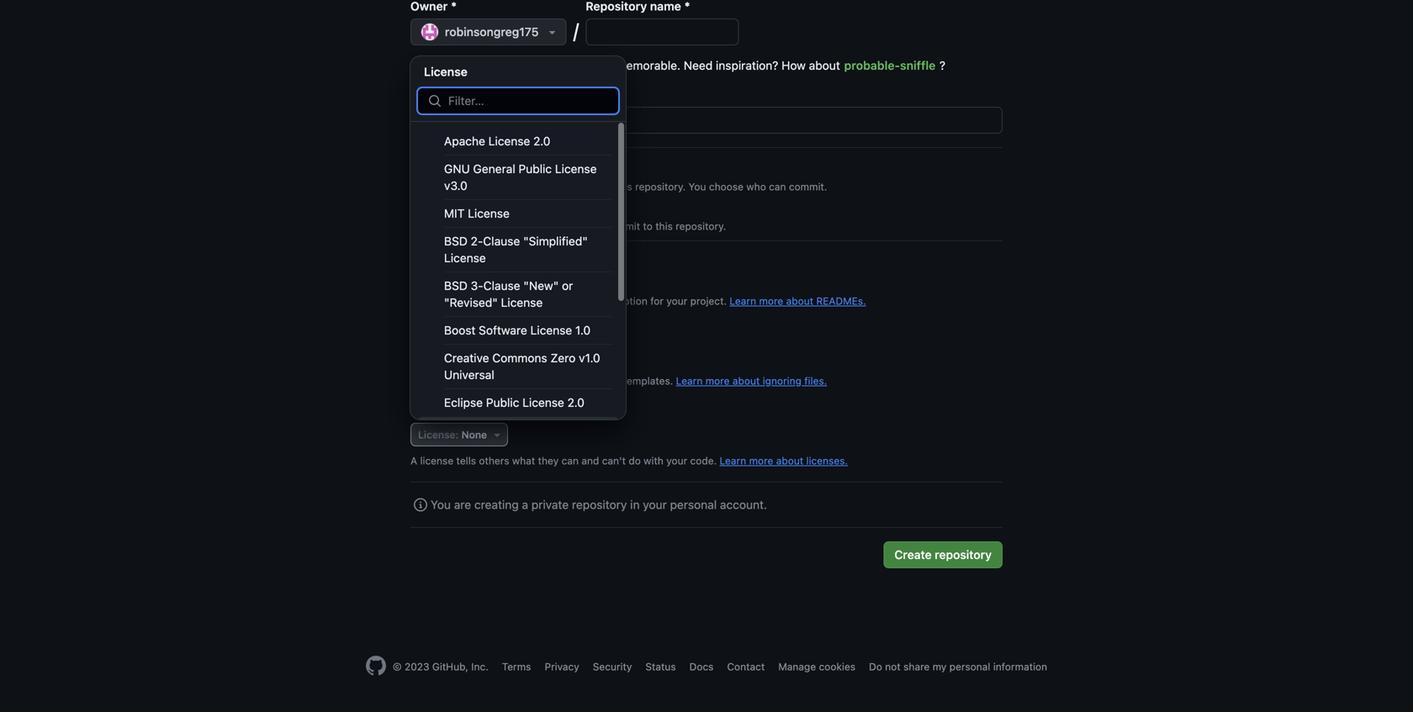 Task type: describe. For each thing, give the bounding box(es) containing it.
1 vertical spatial .gitignore
[[418, 349, 465, 361]]

create repository button
[[884, 542, 1003, 569]]

© 2023 github, inc.
[[393, 661, 489, 673]]

Add a README file checkbox
[[411, 278, 424, 291]]

contact
[[727, 661, 765, 673]]

probable-
[[845, 58, 901, 72]]

choose for choose which files not to track from a list of templates. learn more about ignoring files.
[[411, 375, 447, 387]]

license up description
[[424, 65, 468, 79]]

personal inside do not share my personal information button
[[950, 661, 991, 673]]

zero
[[551, 351, 576, 365]]

a down or
[[563, 295, 568, 307]]

Repository text field
[[587, 19, 738, 45]]

need
[[684, 58, 713, 72]]

privacy
[[545, 661, 580, 673]]

terms
[[502, 661, 531, 673]]

1 horizontal spatial license
[[466, 404, 506, 418]]

do not share my personal information
[[869, 661, 1048, 673]]

anyone
[[465, 181, 500, 193]]

readmes.
[[817, 295, 867, 307]]

probable-sniffle button
[[844, 52, 937, 79]]

mit
[[444, 207, 465, 220]]

0 vertical spatial .gitignore
[[436, 324, 491, 338]]

license down choose a license
[[418, 429, 456, 441]]

this inside private you choose who can see and commit to this repository.
[[656, 220, 673, 232]]

choose which files not to track from a list of templates. learn more about ignoring files.
[[411, 375, 828, 387]]

for
[[651, 295, 664, 307]]

with
[[644, 455, 664, 467]]

about right how
[[809, 58, 841, 72]]

docs
[[690, 661, 714, 673]]

eclipse public license 2.0
[[444, 396, 585, 410]]

general
[[473, 162, 516, 176]]

repository up file
[[485, 257, 543, 271]]

Choose a license text field
[[449, 88, 619, 114]]

1.0
[[576, 324, 591, 337]]

in
[[630, 498, 640, 512]]

commons
[[493, 351, 548, 365]]

(optional)
[[479, 89, 528, 101]]

2 vertical spatial this
[[461, 257, 482, 271]]

manage cookies
[[779, 661, 856, 673]]

1 vertical spatial license
[[420, 455, 454, 467]]

how
[[782, 58, 806, 72]]

"revised"
[[444, 296, 498, 310]]

choose a license
[[411, 404, 506, 418]]

add .gitignore
[[411, 324, 491, 338]]

you
[[496, 295, 513, 307]]

triangle down image
[[491, 428, 504, 442]]

1 vertical spatial your
[[667, 455, 688, 467]]

can left commit.
[[769, 181, 786, 193]]

license up general
[[489, 134, 530, 148]]

can't
[[602, 455, 626, 467]]

private
[[532, 498, 569, 512]]

a up license : none
[[457, 404, 463, 418]]

repository. inside private you choose who can see and commit to this repository.
[[676, 220, 727, 232]]

learn more about readmes. link
[[730, 295, 867, 307]]

contact link
[[727, 661, 765, 673]]

not inside button
[[886, 661, 901, 673]]

a left 'list'
[[586, 375, 591, 387]]

who inside public anyone on the internet can see this repository. you choose who can commit.
[[747, 181, 766, 193]]

Public radio
[[411, 172, 424, 186]]

can right they on the left bottom of the page
[[562, 455, 579, 467]]

great
[[411, 58, 441, 72]]

creative commons zero v1.0 universal
[[444, 351, 601, 382]]

you inside private you choose who can see and commit to this repository.
[[465, 220, 482, 232]]

v3.0
[[444, 179, 468, 193]]

where
[[464, 295, 493, 307]]

you inside public anyone on the internet can see this repository. you choose who can commit.
[[689, 181, 706, 193]]

0 vertical spatial personal
[[670, 498, 717, 512]]

public inside gnu general public license v3.0
[[519, 162, 552, 176]]

do not share my personal information button
[[869, 660, 1048, 675]]

triangle down image inside robinsongreg175 'popup button'
[[546, 25, 559, 39]]

ignoring
[[763, 375, 802, 387]]

license inside gnu general public license v3.0
[[555, 162, 597, 176]]

can inside private you choose who can see and commit to this repository.
[[545, 220, 562, 232]]

internet
[[536, 181, 573, 193]]

short
[[562, 58, 590, 72]]

search image
[[428, 94, 442, 108]]

the
[[517, 181, 533, 193]]

bsd 2-clause "simplified" license
[[444, 234, 588, 265]]

do
[[629, 455, 641, 467]]

docs link
[[690, 661, 714, 673]]

about left licenses.
[[777, 455, 804, 467]]

and inside private you choose who can see and commit to this repository.
[[585, 220, 602, 232]]

a license tells others what they can and can't do with your code. learn more about licenses.
[[411, 455, 848, 467]]

apache license 2.0
[[444, 134, 551, 148]]

github,
[[432, 661, 469, 673]]

code.
[[691, 455, 717, 467]]

they
[[538, 455, 559, 467]]

learn more about ignoring files. link
[[676, 375, 828, 387]]

1 vertical spatial learn
[[676, 375, 703, 387]]

your inside add a readme file this is where you can write a long description for your project. learn more about readmes.
[[667, 295, 688, 307]]

1 horizontal spatial none
[[517, 349, 542, 361]]

.gitignore template : none
[[418, 349, 542, 361]]

with:
[[546, 257, 574, 271]]

0 horizontal spatial are
[[454, 498, 471, 512]]

license inside bsd 2-clause "simplified" license
[[444, 251, 486, 265]]

2 triangle down image from the top
[[546, 348, 559, 362]]

bsd 3-clause "new" or "revised" license
[[444, 279, 573, 310]]

gnu
[[444, 162, 470, 176]]

add a readme file this is where you can write a long description for your project. learn more about readmes.
[[431, 278, 867, 307]]

creating
[[475, 498, 519, 512]]

memorable.
[[616, 58, 681, 72]]

project.
[[691, 295, 727, 307]]

sniffle
[[901, 58, 936, 72]]

mit license
[[444, 207, 510, 220]]

boost software license 1.0
[[444, 324, 591, 337]]

a
[[411, 455, 417, 467]]

"new"
[[524, 279, 559, 293]]

templates.
[[623, 375, 673, 387]]

choose inside public anyone on the internet can see this repository. you choose who can commit.
[[709, 181, 744, 193]]

great repository names are short and memorable. need inspiration? how about probable-sniffle ?
[[411, 58, 946, 72]]

this
[[431, 295, 451, 307]]

do
[[869, 661, 883, 673]]

learn more about licenses. link
[[720, 455, 848, 467]]

1 vertical spatial none
[[462, 429, 487, 441]]

create
[[895, 548, 932, 562]]



Task type: vqa. For each thing, say whether or not it's contained in the screenshot.
1.0
yes



Task type: locate. For each thing, give the bounding box(es) containing it.
license
[[424, 65, 468, 79], [489, 134, 530, 148], [555, 162, 597, 176], [468, 207, 510, 220], [444, 251, 486, 265], [501, 296, 543, 310], [531, 324, 572, 337], [523, 396, 565, 410], [418, 429, 456, 441]]

0 horizontal spatial to
[[521, 375, 531, 387]]

account.
[[720, 498, 767, 512]]

can up "simplified"
[[545, 220, 562, 232]]

about inside add a readme file this is where you can write a long description for your project. learn more about readmes.
[[787, 295, 814, 307]]

repository
[[444, 58, 499, 72], [485, 257, 543, 271], [572, 498, 627, 512], [935, 548, 992, 562]]

: down boost software license 1.0
[[511, 349, 514, 361]]

can inside add a readme file this is where you can write a long description for your project. learn more about readmes.
[[516, 295, 533, 307]]

add inside add a readme file this is where you can write a long description for your project. learn more about readmes.
[[431, 278, 454, 292]]

bsd for bsd 2-clause "simplified" license
[[444, 234, 468, 248]]

1 clause from the top
[[483, 234, 520, 248]]

0 vertical spatial see
[[596, 181, 612, 193]]

who up "simplified"
[[522, 220, 542, 232]]

add for add a readme file this is where you can write a long description for your project. learn more about readmes.
[[431, 278, 454, 292]]

terms link
[[502, 661, 531, 673]]

0 vertical spatial clause
[[483, 234, 520, 248]]

1 vertical spatial this
[[656, 220, 673, 232]]

public up the
[[519, 162, 552, 176]]

2 vertical spatial more
[[749, 455, 774, 467]]

description
[[411, 88, 476, 101]]

license inside bsd 3-clause "new" or "revised" license
[[501, 296, 543, 310]]

public up anyone
[[465, 163, 500, 177]]

readme
[[466, 278, 516, 292]]

names
[[502, 58, 538, 72]]

repository up description (optional)
[[444, 58, 499, 72]]

what
[[512, 455, 535, 467]]

eclipse
[[444, 396, 483, 410]]

2 vertical spatial your
[[643, 498, 667, 512]]

1 vertical spatial not
[[886, 661, 901, 673]]

1 horizontal spatial are
[[541, 58, 558, 72]]

status link
[[646, 661, 676, 673]]

none left triangle down icon
[[462, 429, 487, 441]]

choose down 'private'
[[485, 220, 520, 232]]

choose
[[709, 181, 744, 193], [485, 220, 520, 232]]

2 clause from the top
[[484, 279, 521, 293]]

this up commit
[[615, 181, 633, 193]]

2 vertical spatial you
[[431, 498, 451, 512]]

repository. inside public anyone on the internet can see this repository. you choose who can commit.
[[635, 181, 686, 193]]

1 horizontal spatial not
[[886, 661, 901, 673]]

choose up license : none
[[411, 404, 454, 418]]

1 vertical spatial 2.0
[[568, 396, 585, 410]]

1 vertical spatial choose
[[411, 404, 454, 418]]

can
[[576, 181, 593, 193], [769, 181, 786, 193], [545, 220, 562, 232], [516, 295, 533, 307], [562, 455, 579, 467]]

initialize this repository with:
[[411, 257, 574, 271]]

bsd for bsd 3-clause "new" or "revised" license
[[444, 279, 468, 293]]

a
[[457, 278, 463, 292], [563, 295, 568, 307], [586, 375, 591, 387], [457, 404, 463, 418], [522, 498, 529, 512]]

add down this
[[411, 324, 433, 338]]

repository left in
[[572, 498, 627, 512]]

others
[[479, 455, 510, 467]]

track
[[534, 375, 558, 387]]

0 horizontal spatial choose
[[485, 220, 520, 232]]

license down the track
[[523, 396, 565, 410]]

1 vertical spatial who
[[522, 220, 542, 232]]

your
[[667, 295, 688, 307], [667, 455, 688, 467], [643, 498, 667, 512]]

1 vertical spatial repository.
[[676, 220, 727, 232]]

triangle down image
[[546, 25, 559, 39], [546, 348, 559, 362]]

robinsongreg175
[[445, 25, 539, 39]]

0 horizontal spatial license
[[420, 455, 454, 467]]

1 vertical spatial and
[[585, 220, 602, 232]]

0 vertical spatial your
[[667, 295, 688, 307]]

license up internet
[[555, 162, 597, 176]]

1 vertical spatial clause
[[484, 279, 521, 293]]

this inside public anyone on the internet can see this repository. you choose who can commit.
[[615, 181, 633, 193]]

to right commit
[[643, 220, 653, 232]]

public inside public anyone on the internet can see this repository. you choose who can commit.
[[465, 163, 500, 177]]

choose for choose a license
[[411, 404, 454, 418]]

None text field
[[412, 108, 1002, 133]]

see inside private you choose who can see and commit to this repository.
[[565, 220, 582, 232]]

0 horizontal spatial you
[[431, 498, 451, 512]]

1 horizontal spatial to
[[643, 220, 653, 232]]

to
[[643, 220, 653, 232], [521, 375, 531, 387]]

bsd left 2-
[[444, 234, 468, 248]]

1 vertical spatial you
[[465, 220, 482, 232]]

1 horizontal spatial personal
[[950, 661, 991, 673]]

public
[[519, 162, 552, 176], [465, 163, 500, 177], [486, 396, 520, 410]]

of
[[611, 375, 621, 387]]

privacy link
[[545, 661, 580, 673]]

can right internet
[[576, 181, 593, 193]]

private you choose who can see and commit to this repository.
[[465, 203, 727, 232]]

on
[[503, 181, 515, 193]]

.gitignore up creative
[[436, 324, 491, 338]]

license : none
[[418, 429, 487, 441]]

2 choose from the top
[[411, 404, 454, 418]]

sc 9kayk9 0 image
[[414, 499, 428, 512]]

license down write
[[531, 324, 572, 337]]

0 vertical spatial license
[[466, 404, 506, 418]]

0 vertical spatial and
[[593, 58, 613, 72]]

1 horizontal spatial :
[[511, 349, 514, 361]]

bsd inside bsd 2-clause "simplified" license
[[444, 234, 468, 248]]

add for add .gitignore
[[411, 324, 433, 338]]

0 vertical spatial are
[[541, 58, 558, 72]]

0 vertical spatial triangle down image
[[546, 25, 559, 39]]

gnu general public license v3.0
[[444, 162, 597, 193]]

2 horizontal spatial this
[[656, 220, 673, 232]]

boost
[[444, 324, 476, 337]]

create repository
[[895, 548, 992, 562]]

0 vertical spatial to
[[643, 220, 653, 232]]

and left commit
[[585, 220, 602, 232]]

lock image
[[438, 206, 458, 227]]

1 choose from the top
[[411, 375, 447, 387]]

more inside add a readme file this is where you can write a long description for your project. learn more about readmes.
[[759, 295, 784, 307]]

more up account.
[[749, 455, 774, 467]]

learn right project. on the top of page
[[730, 295, 757, 307]]

a left private
[[522, 498, 529, 512]]

choose inside private you choose who can see and commit to this repository.
[[485, 220, 520, 232]]

clause inside bsd 2-clause "simplified" license
[[483, 234, 520, 248]]

0 vertical spatial :
[[511, 349, 514, 361]]

is
[[454, 295, 462, 307]]

license down 2-
[[444, 251, 486, 265]]

your right in
[[643, 498, 667, 512]]

commit.
[[789, 181, 828, 193]]

1 vertical spatial to
[[521, 375, 531, 387]]

2-
[[471, 234, 483, 248]]

choose left which
[[411, 375, 447, 387]]

this right commit
[[656, 220, 673, 232]]

0 vertical spatial repository.
[[635, 181, 686, 193]]

repository. up commit
[[635, 181, 686, 193]]

you are creating a private repository in your personal account.
[[431, 498, 767, 512]]

0 horizontal spatial not
[[503, 375, 518, 387]]

see up "simplified"
[[565, 220, 582, 232]]

or
[[562, 279, 573, 293]]

©
[[393, 661, 402, 673]]

about left readmes.
[[787, 295, 814, 307]]

2.0 down choose a license text field in the top left of the page
[[534, 134, 551, 148]]

public anyone on the internet can see this repository. you choose who can commit.
[[465, 163, 828, 193]]

0 vertical spatial none
[[517, 349, 542, 361]]

1 horizontal spatial who
[[747, 181, 766, 193]]

1 bsd from the top
[[444, 234, 468, 248]]

1 vertical spatial choose
[[485, 220, 520, 232]]

.gitignore down add .gitignore
[[418, 349, 465, 361]]

your right for
[[667, 295, 688, 307]]

personal right my
[[950, 661, 991, 673]]

file
[[519, 278, 536, 292]]

homepage image
[[366, 656, 386, 677]]

about left ignoring
[[733, 375, 760, 387]]

clause up "you"
[[484, 279, 521, 293]]

information
[[994, 661, 1048, 673]]

bsd
[[444, 234, 468, 248], [444, 279, 468, 293]]

"simplified"
[[523, 234, 588, 248]]

0 vertical spatial who
[[747, 181, 766, 193]]

0 vertical spatial more
[[759, 295, 784, 307]]

add up this
[[431, 278, 454, 292]]

clause for 2-
[[483, 234, 520, 248]]

more right project. on the top of page
[[759, 295, 784, 307]]

about
[[809, 58, 841, 72], [787, 295, 814, 307], [733, 375, 760, 387], [777, 455, 804, 467]]

1 horizontal spatial 2.0
[[568, 396, 585, 410]]

clause inside bsd 3-clause "new" or "revised" license
[[484, 279, 521, 293]]

license down file
[[501, 296, 543, 310]]

more left ignoring
[[706, 375, 730, 387]]

clause for 3-
[[484, 279, 521, 293]]

0 horizontal spatial see
[[565, 220, 582, 232]]

0 horizontal spatial 2.0
[[534, 134, 551, 148]]

security
[[593, 661, 632, 673]]

1 vertical spatial triangle down image
[[546, 348, 559, 362]]

: down choose a license
[[456, 429, 459, 441]]

learn right code.
[[720, 455, 747, 467]]

long
[[571, 295, 592, 307]]

are left short
[[541, 58, 558, 72]]

my
[[933, 661, 947, 673]]

choose left commit.
[[709, 181, 744, 193]]

0 vertical spatial this
[[615, 181, 633, 193]]

tells
[[457, 455, 476, 467]]

0 vertical spatial learn
[[730, 295, 757, 307]]

?
[[940, 58, 946, 72]]

learn right templates.
[[676, 375, 703, 387]]

manage
[[779, 661, 816, 673]]

2 vertical spatial and
[[582, 455, 599, 467]]

1 vertical spatial personal
[[950, 661, 991, 673]]

bsd up is
[[444, 279, 468, 293]]

not right do
[[886, 661, 901, 673]]

2.0 down from
[[568, 396, 585, 410]]

and left can't
[[582, 455, 599, 467]]

license right a
[[420, 455, 454, 467]]

choose
[[411, 375, 447, 387], [411, 404, 454, 418]]

1 horizontal spatial choose
[[709, 181, 744, 193]]

cookies
[[819, 661, 856, 673]]

creative
[[444, 351, 489, 365]]

none
[[517, 349, 542, 361], [462, 429, 487, 441]]

0 vertical spatial choose
[[709, 181, 744, 193]]

from
[[561, 375, 583, 387]]

private
[[465, 203, 504, 217]]

public down files on the bottom left of the page
[[486, 396, 520, 410]]

who inside private you choose who can see and commit to this repository.
[[522, 220, 542, 232]]

and right short
[[593, 58, 613, 72]]

1 horizontal spatial this
[[615, 181, 633, 193]]

repo image
[[438, 167, 458, 187]]

1 vertical spatial are
[[454, 498, 471, 512]]

1 vertical spatial add
[[411, 324, 433, 338]]

learn inside add a readme file this is where you can write a long description for your project. learn more about readmes.
[[730, 295, 757, 307]]

2 bsd from the top
[[444, 279, 468, 293]]

0 horizontal spatial this
[[461, 257, 482, 271]]

security link
[[593, 661, 632, 673]]

v1.0
[[579, 351, 601, 365]]

2 horizontal spatial you
[[689, 181, 706, 193]]

are
[[541, 58, 558, 72], [454, 498, 471, 512]]

inspiration?
[[716, 58, 779, 72]]

add
[[431, 278, 454, 292], [411, 324, 433, 338]]

your right with
[[667, 455, 688, 467]]

personal down code.
[[670, 498, 717, 512]]

see up private you choose who can see and commit to this repository.
[[596, 181, 612, 193]]

who left commit.
[[747, 181, 766, 193]]

1 horizontal spatial you
[[465, 220, 482, 232]]

0 vertical spatial bsd
[[444, 234, 468, 248]]

repository inside create repository button
[[935, 548, 992, 562]]

0 horizontal spatial none
[[462, 429, 487, 441]]

Private radio
[[411, 212, 424, 225]]

1 vertical spatial more
[[706, 375, 730, 387]]

bsd inside bsd 3-clause "new" or "revised" license
[[444, 279, 468, 293]]

1 horizontal spatial see
[[596, 181, 612, 193]]

triangle down image up the track
[[546, 348, 559, 362]]

2 vertical spatial learn
[[720, 455, 747, 467]]

1 vertical spatial :
[[456, 429, 459, 441]]

you
[[689, 181, 706, 193], [465, 220, 482, 232], [431, 498, 451, 512]]

0 vertical spatial add
[[431, 278, 454, 292]]

0 horizontal spatial :
[[456, 429, 459, 441]]

and
[[593, 58, 613, 72], [585, 220, 602, 232], [582, 455, 599, 467]]

software
[[479, 324, 527, 337]]

license up triangle down icon
[[466, 404, 506, 418]]

this down 2-
[[461, 257, 482, 271]]

see inside public anyone on the internet can see this repository. you choose who can commit.
[[596, 181, 612, 193]]

1 vertical spatial see
[[565, 220, 582, 232]]

to inside private you choose who can see and commit to this repository.
[[643, 220, 653, 232]]

repository. down public anyone on the internet can see this repository. you choose who can commit. at the top of the page
[[676, 220, 727, 232]]

template
[[468, 349, 511, 361]]

1 vertical spatial bsd
[[444, 279, 468, 293]]

repository right create
[[935, 548, 992, 562]]

0 vertical spatial choose
[[411, 375, 447, 387]]

clause up initialize this repository with:
[[483, 234, 520, 248]]

a up is
[[457, 278, 463, 292]]

0 vertical spatial 2.0
[[534, 134, 551, 148]]

can down file
[[516, 295, 533, 307]]

clause
[[483, 234, 520, 248], [484, 279, 521, 293]]

initialize
[[411, 257, 458, 271]]

0 vertical spatial not
[[503, 375, 518, 387]]

robinsongreg175 button
[[411, 19, 567, 45]]

files
[[480, 375, 500, 387]]

not right files on the bottom left of the page
[[503, 375, 518, 387]]

0 horizontal spatial who
[[522, 220, 542, 232]]

learn
[[730, 295, 757, 307], [676, 375, 703, 387], [720, 455, 747, 467]]

license
[[466, 404, 506, 418], [420, 455, 454, 467]]

which
[[450, 375, 478, 387]]

none down boost software license 1.0
[[517, 349, 542, 361]]

are left the creating
[[454, 498, 471, 512]]

list
[[594, 375, 608, 387]]

1 triangle down image from the top
[[546, 25, 559, 39]]

description (optional)
[[411, 88, 528, 101]]

2023
[[405, 661, 430, 673]]

0 vertical spatial you
[[689, 181, 706, 193]]

license down anyone
[[468, 207, 510, 220]]

to left the track
[[521, 375, 531, 387]]

triangle down image left /
[[546, 25, 559, 39]]

0 horizontal spatial personal
[[670, 498, 717, 512]]

this
[[615, 181, 633, 193], [656, 220, 673, 232], [461, 257, 482, 271]]

not
[[503, 375, 518, 387], [886, 661, 901, 673]]

3-
[[471, 279, 484, 293]]

write
[[536, 295, 560, 307]]



